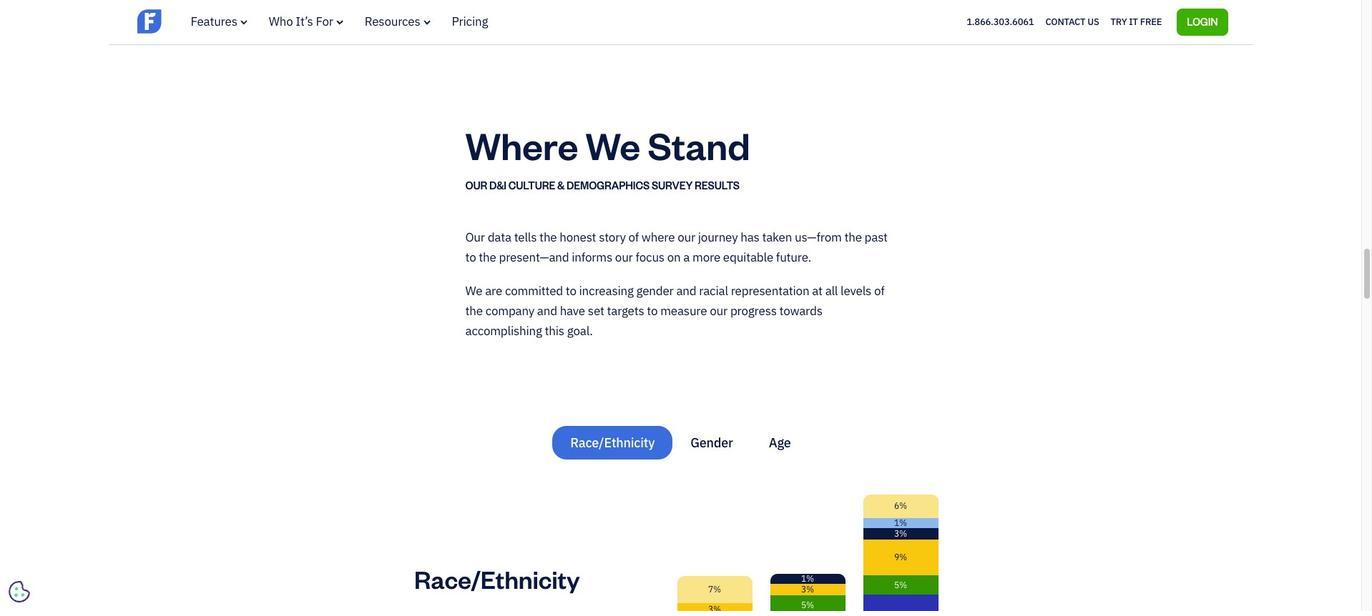 Task type: locate. For each thing, give the bounding box(es) containing it.
of right the levels
[[874, 283, 885, 299]]

equitable
[[723, 250, 773, 266]]

have
[[560, 303, 585, 319]]

1 horizontal spatial 5%
[[894, 580, 907, 591]]

0 vertical spatial our
[[678, 230, 695, 245]]

2 our from the top
[[465, 230, 485, 245]]

2 vertical spatial our
[[710, 303, 728, 319]]

racial
[[699, 283, 728, 299]]

3%
[[894, 529, 907, 540], [801, 585, 814, 595]]

1% 3% 5%
[[801, 574, 814, 611]]

story
[[599, 230, 626, 245]]

our up the a on the top
[[678, 230, 695, 245]]

focus
[[636, 250, 665, 266]]

login
[[1187, 15, 1218, 28]]

0 horizontal spatial and
[[537, 303, 557, 319]]

5%
[[894, 580, 907, 591], [801, 600, 814, 611]]

us—from
[[795, 230, 842, 245]]

6%
[[894, 501, 907, 512]]

race/ethnicity
[[570, 435, 655, 452], [414, 564, 580, 596]]

to left present—and
[[465, 250, 476, 266]]

1 vertical spatial we
[[465, 283, 482, 299]]

0 vertical spatial our
[[465, 179, 487, 192]]

0 vertical spatial we
[[586, 120, 640, 170]]

cookie preferences image
[[9, 582, 30, 603]]

our inside our data tells the honest story of where our journey has taken us—from the past to the present—and informs our focus on a more equitable future.
[[465, 230, 485, 245]]

1 vertical spatial to
[[566, 283, 577, 299]]

0 horizontal spatial 1%
[[801, 574, 814, 584]]

it's
[[296, 14, 313, 29]]

0 horizontal spatial 5%
[[801, 600, 814, 611]]

taken
[[762, 230, 792, 245]]

to down gender
[[647, 303, 658, 319]]

try it free link
[[1111, 13, 1162, 31]]

1%
[[894, 518, 907, 529], [801, 574, 814, 584]]

where
[[465, 120, 578, 170]]

0 vertical spatial to
[[465, 250, 476, 266]]

results
[[695, 179, 740, 192]]

2 vertical spatial to
[[647, 303, 658, 319]]

to up have
[[566, 283, 577, 299]]

of
[[629, 230, 639, 245], [874, 283, 885, 299]]

targets
[[607, 303, 644, 319]]

0 horizontal spatial to
[[465, 250, 476, 266]]

1 vertical spatial of
[[874, 283, 885, 299]]

a
[[684, 250, 690, 266]]

has
[[741, 230, 760, 245]]

company
[[486, 303, 534, 319]]

age link
[[751, 427, 809, 460]]

1 horizontal spatial of
[[874, 283, 885, 299]]

informs
[[572, 250, 612, 266]]

to inside our data tells the honest story of where our journey has taken us—from the past to the present—and informs our focus on a more equitable future.
[[465, 250, 476, 266]]

survey
[[652, 179, 693, 192]]

gender
[[636, 283, 674, 299]]

culture
[[508, 179, 555, 192]]

6% 1% 3%
[[894, 501, 907, 540]]

0 vertical spatial 1%
[[894, 518, 907, 529]]

journey
[[698, 230, 738, 245]]

2 horizontal spatial to
[[647, 303, 658, 319]]

1 vertical spatial our
[[465, 230, 485, 245]]

1 horizontal spatial we
[[586, 120, 640, 170]]

we up demographics
[[586, 120, 640, 170]]

of right story
[[629, 230, 639, 245]]

and up this
[[537, 303, 557, 319]]

0 horizontal spatial 3%
[[801, 585, 814, 595]]

future.
[[776, 250, 811, 266]]

2 horizontal spatial our
[[710, 303, 728, 319]]

1 vertical spatial our
[[615, 250, 633, 266]]

to
[[465, 250, 476, 266], [566, 283, 577, 299], [647, 303, 658, 319]]

freshbooks logo image
[[137, 8, 248, 35]]

7%
[[708, 585, 721, 595]]

all
[[825, 283, 838, 299]]

1 vertical spatial 1%
[[801, 574, 814, 584]]

of inside our data tells the honest story of where our journey has taken us—from the past to the present—and informs our focus on a more equitable future.
[[629, 230, 639, 245]]

our
[[678, 230, 695, 245], [615, 250, 633, 266], [710, 303, 728, 319]]

1 horizontal spatial and
[[676, 283, 696, 299]]

data
[[488, 230, 511, 245]]

demographics
[[567, 179, 650, 192]]

the left past
[[845, 230, 862, 245]]

1.866.303.6061 link
[[967, 16, 1034, 28]]

the down data
[[479, 250, 496, 266]]

of inside we are committed to increasing gender and racial representation at all levels of the company and have set targets to measure our progress towards accomplishing this goal.
[[874, 283, 885, 299]]

our down story
[[615, 250, 633, 266]]

and
[[676, 283, 696, 299], [537, 303, 557, 319]]

for
[[316, 14, 333, 29]]

the up accomplishing
[[465, 303, 483, 319]]

we are committed to increasing gender and racial representation at all levels of the company and have set targets to measure our progress towards accomplishing this goal.
[[465, 283, 885, 339]]

we
[[586, 120, 640, 170], [465, 283, 482, 299]]

0 horizontal spatial we
[[465, 283, 482, 299]]

our down racial
[[710, 303, 728, 319]]

contact us link
[[1046, 13, 1099, 31]]

we left are
[[465, 283, 482, 299]]

1 horizontal spatial 1%
[[894, 518, 907, 529]]

our left data
[[465, 230, 485, 245]]

our
[[465, 179, 487, 192], [465, 230, 485, 245]]

0 vertical spatial and
[[676, 283, 696, 299]]

gender link
[[673, 427, 751, 460]]

0 vertical spatial 3%
[[894, 529, 907, 540]]

cookie consent banner dialog
[[11, 436, 225, 601]]

1 vertical spatial race/ethnicity
[[414, 564, 580, 596]]

representation
[[731, 283, 809, 299]]

0 vertical spatial 5%
[[894, 580, 907, 591]]

the
[[540, 230, 557, 245], [845, 230, 862, 245], [479, 250, 496, 266], [465, 303, 483, 319]]

race/ethnicity link
[[553, 427, 673, 460]]

stand
[[648, 120, 750, 170]]

1 horizontal spatial to
[[566, 283, 577, 299]]

our left d&i
[[465, 179, 487, 192]]

and up measure
[[676, 283, 696, 299]]

0 horizontal spatial of
[[629, 230, 639, 245]]

1 our from the top
[[465, 179, 487, 192]]

0 vertical spatial of
[[629, 230, 639, 245]]

who
[[269, 14, 293, 29]]

login link
[[1177, 8, 1228, 36]]



Task type: vqa. For each thing, say whether or not it's contained in the screenshot.
the in We are committed to increasing gender and racial representation at all levels of the company and have set targets to measure our progress towards accomplishing this goal.
yes



Task type: describe. For each thing, give the bounding box(es) containing it.
contact us
[[1046, 16, 1099, 28]]

levels
[[841, 283, 872, 299]]

0 horizontal spatial our
[[615, 250, 633, 266]]

resources link
[[365, 14, 430, 29]]

our for our data tells the honest story of where our journey has taken us—from the past to the present—and informs our focus on a more equitable future.
[[465, 230, 485, 245]]

1 horizontal spatial our
[[678, 230, 695, 245]]

pricing
[[452, 14, 488, 29]]

the inside we are committed to increasing gender and racial representation at all levels of the company and have set targets to measure our progress towards accomplishing this goal.
[[465, 303, 483, 319]]

measure
[[661, 303, 707, 319]]

d&i
[[489, 179, 507, 192]]

towards
[[780, 303, 823, 319]]

more
[[693, 250, 721, 266]]

gender
[[691, 435, 733, 452]]

committed
[[505, 283, 563, 299]]

1 vertical spatial 3%
[[801, 585, 814, 595]]

who it's for link
[[269, 14, 343, 29]]

9%
[[894, 552, 907, 563]]

past
[[865, 230, 888, 245]]

free
[[1140, 16, 1162, 28]]

resources
[[365, 14, 420, 29]]

1 horizontal spatial 3%
[[894, 529, 907, 540]]

0 vertical spatial race/ethnicity
[[570, 435, 655, 452]]

it
[[1129, 16, 1138, 28]]

present—and
[[499, 250, 569, 266]]

honest
[[560, 230, 596, 245]]

1 vertical spatial 5%
[[801, 600, 814, 611]]

our inside we are committed to increasing gender and racial representation at all levels of the company and have set targets to measure our progress towards accomplishing this goal.
[[710, 303, 728, 319]]

age
[[769, 435, 791, 452]]

set
[[588, 303, 604, 319]]

1 vertical spatial and
[[537, 303, 557, 319]]

accomplishing
[[465, 323, 542, 339]]

progress
[[730, 303, 777, 319]]

tells
[[514, 230, 537, 245]]

our d&i culture & demographics survey results
[[465, 179, 740, 192]]

increasing
[[579, 283, 634, 299]]

the right tells
[[540, 230, 557, 245]]

try it free
[[1111, 16, 1162, 28]]

at
[[812, 283, 823, 299]]

features
[[191, 14, 237, 29]]

pricing link
[[452, 14, 488, 29]]

are
[[485, 283, 502, 299]]

who it's for
[[269, 14, 333, 29]]

&
[[557, 179, 565, 192]]

on
[[667, 250, 681, 266]]

our for our d&i culture & demographics survey results
[[465, 179, 487, 192]]

goal.
[[567, 323, 593, 339]]

where
[[642, 230, 675, 245]]

our data tells the honest story of where our journey has taken us—from the past to the present—and informs our focus on a more equitable future.
[[465, 230, 888, 266]]

us
[[1088, 16, 1099, 28]]

we inside we are committed to increasing gender and racial representation at all levels of the company and have set targets to measure our progress towards accomplishing this goal.
[[465, 283, 482, 299]]

1.866.303.6061
[[967, 16, 1034, 28]]

features link
[[191, 14, 247, 29]]

this
[[545, 323, 564, 339]]

try
[[1111, 16, 1127, 28]]

where we stand
[[465, 120, 750, 170]]

contact
[[1046, 16, 1086, 28]]



